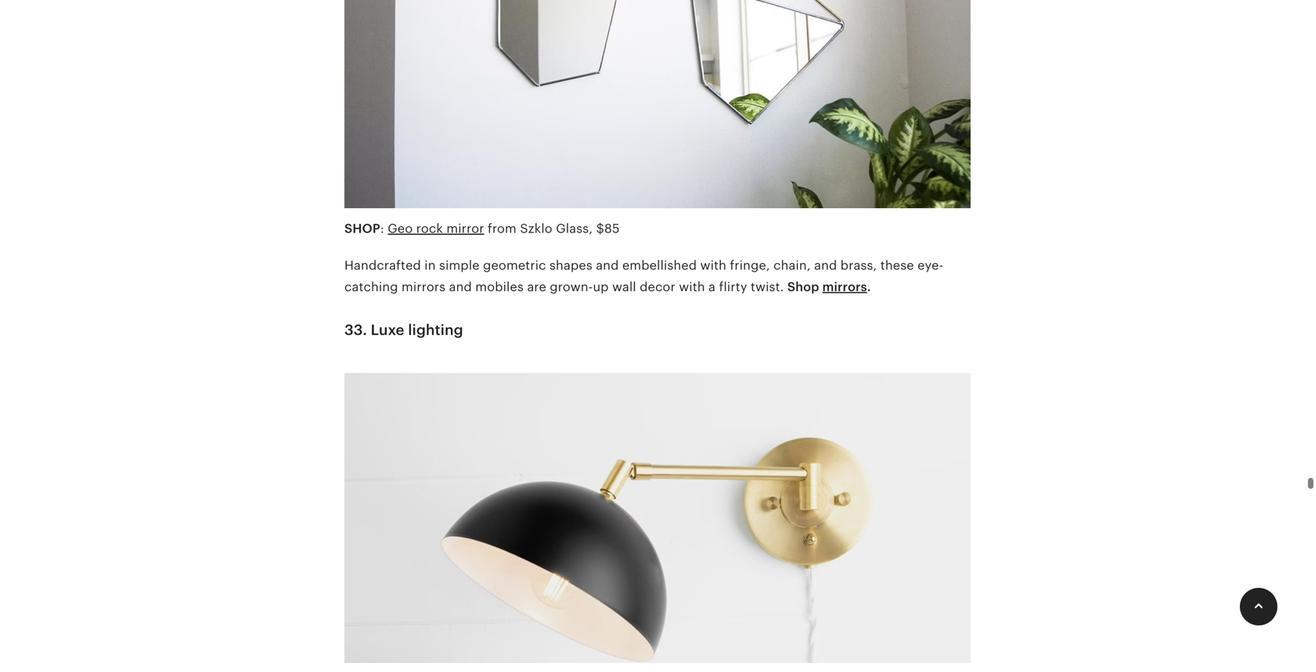 Task type: locate. For each thing, give the bounding box(es) containing it.
and down simple
[[449, 280, 472, 294]]

.
[[867, 280, 871, 294]]

chain,
[[774, 258, 811, 273]]

eye-
[[918, 258, 944, 273]]

2 horizontal spatial and
[[814, 258, 837, 273]]

and up up
[[596, 258, 619, 273]]

$85
[[596, 221, 620, 236]]

mirrors inside handcrafted in simple geometric shapes and embellished with fringe, chain, and brass, these eye- catching mirrors and mobiles are grown-up wall decor with a flirty twist.
[[402, 280, 446, 294]]

33.
[[344, 322, 367, 338]]

glass,
[[556, 221, 593, 236]]

decor
[[640, 280, 676, 294]]

0 horizontal spatial mirrors
[[402, 280, 446, 294]]

shop
[[788, 280, 819, 294]]

with up a at the top right
[[700, 258, 727, 273]]

handcrafted
[[344, 258, 421, 273]]

grown-
[[550, 280, 593, 294]]

catching
[[344, 280, 398, 294]]

mirrors down in
[[402, 280, 446, 294]]

1 horizontal spatial mirrors
[[823, 280, 867, 294]]

with
[[700, 258, 727, 273], [679, 280, 705, 294]]

mirrors link
[[823, 280, 867, 294]]

embellished
[[622, 258, 697, 273]]

and
[[596, 258, 619, 273], [814, 258, 837, 273], [449, 280, 472, 294]]

and up shop mirrors .
[[814, 258, 837, 273]]

shop mirrors .
[[788, 280, 871, 294]]

mirrors
[[402, 280, 446, 294], [823, 280, 867, 294]]

with left a at the top right
[[679, 280, 705, 294]]

geo rock mirror link
[[388, 221, 484, 236]]

2 mirrors from the left
[[823, 280, 867, 294]]

brass,
[[841, 258, 877, 273]]

1 mirrors from the left
[[402, 280, 446, 294]]

these
[[881, 258, 914, 273]]

shop : geo rock mirror from szklo glass, $85
[[344, 221, 620, 236]]

mirrors down brass,
[[823, 280, 867, 294]]

0 horizontal spatial and
[[449, 280, 472, 294]]

shop
[[344, 221, 380, 236]]

wall
[[612, 280, 636, 294]]



Task type: describe. For each thing, give the bounding box(es) containing it.
creative wedding registry idea - mid century lamps image
[[344, 363, 971, 663]]

fringe,
[[730, 258, 770, 273]]

simple
[[439, 258, 480, 273]]

1 vertical spatial with
[[679, 280, 705, 294]]

0 vertical spatial with
[[700, 258, 727, 273]]

szklo
[[520, 221, 553, 236]]

rock
[[416, 221, 443, 236]]

lighting
[[408, 322, 463, 338]]

geometric
[[483, 258, 546, 273]]

1 horizontal spatial and
[[596, 258, 619, 273]]

shapes
[[550, 258, 593, 273]]

unique wedding registry idea - set of 4 modern mirrors image
[[344, 0, 971, 218]]

handcrafted in simple geometric shapes and embellished with fringe, chain, and brass, these eye- catching mirrors and mobiles are grown-up wall decor with a flirty twist.
[[344, 258, 944, 294]]

flirty
[[719, 280, 747, 294]]

from
[[488, 221, 517, 236]]

:
[[380, 221, 384, 236]]

in
[[425, 258, 436, 273]]

mirror
[[447, 221, 484, 236]]

geo
[[388, 221, 413, 236]]

twist.
[[751, 280, 784, 294]]

up
[[593, 280, 609, 294]]

are
[[527, 280, 546, 294]]

luxe
[[371, 322, 404, 338]]

a
[[709, 280, 716, 294]]

33. luxe lighting
[[344, 322, 463, 338]]

mobiles
[[475, 280, 524, 294]]



Task type: vqa. For each thing, say whether or not it's contained in the screenshot.
and to the left
yes



